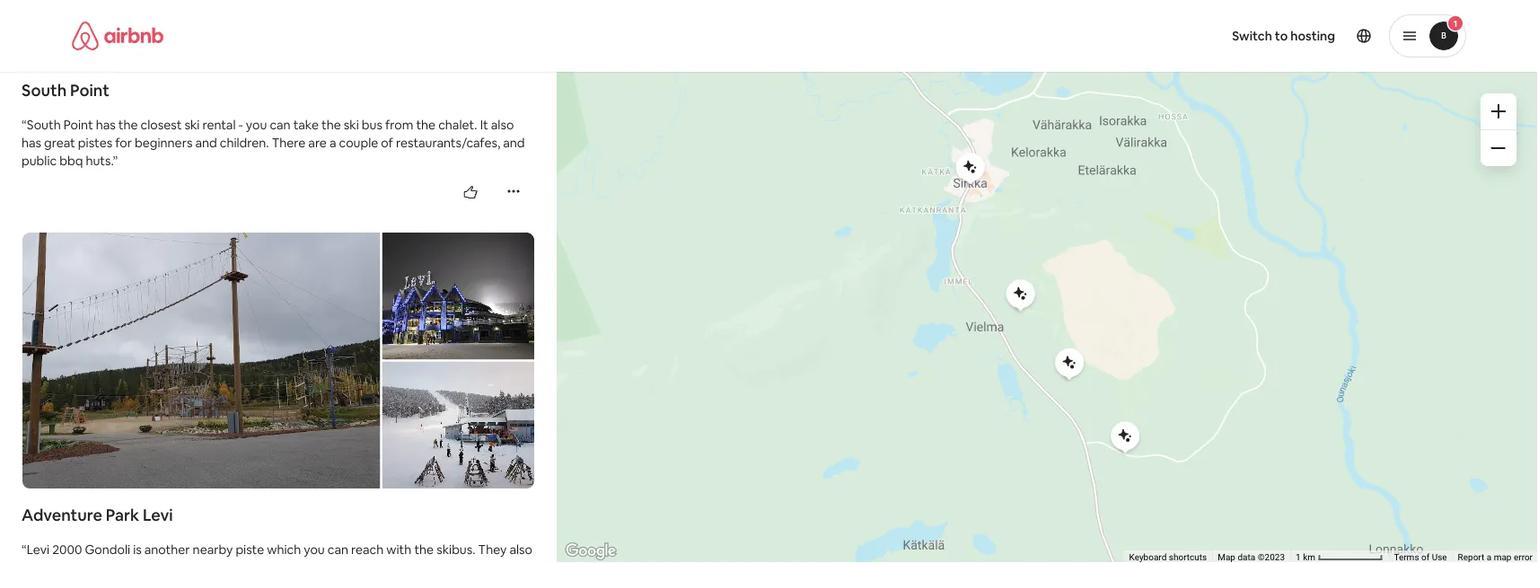 Task type: describe. For each thing, give the bounding box(es) containing it.
1 for 1 km
[[1296, 552, 1301, 563]]

terms of use
[[1395, 552, 1448, 563]]

of inside the south point has the closest ski rental -  you can take the ski bus from the chalet. it also has great pistes for beginners and children. there are a couple of restaurants/cafes, and public bbq huts.
[[381, 135, 393, 151]]

keyboard shortcuts button
[[1130, 551, 1207, 563]]

km
[[1304, 552, 1316, 563]]

restaurants/cafes,
[[396, 135, 501, 151]]

it
[[480, 117, 488, 133]]

you for which
[[304, 541, 325, 558]]

1 button
[[1390, 14, 1467, 57]]

mark as helpful, south point image
[[464, 186, 478, 200]]

bus
[[362, 117, 383, 133]]

restaurant/cafe.
[[95, 559, 187, 563]]

1 km
[[1296, 552, 1318, 563]]

to
[[1275, 28, 1288, 44]]

keyboard
[[1130, 552, 1167, 563]]

error
[[1514, 552, 1533, 563]]

south point has the closest ski rental -  you can take the ski bus from the chalet. it also has great pistes for beginners and children. there are a couple of restaurants/cafes, and public bbq huts.
[[22, 117, 525, 169]]

reach
[[351, 541, 384, 558]]

great
[[44, 135, 75, 151]]

nearby
[[193, 541, 233, 558]]

report a map error link
[[1458, 552, 1533, 563]]

1 horizontal spatial has
[[96, 117, 116, 133]]

©2023
[[1258, 552, 1285, 563]]

google image
[[561, 540, 621, 563]]

the up are at top left
[[322, 117, 341, 133]]

the inside levi 2000 gondoli is another nearby piste which you can reach with the skibus. they also have a lunch restaurant/cafe.
[[414, 541, 434, 558]]

beginners
[[135, 135, 193, 151]]

there
[[272, 135, 306, 151]]

2 and from the left
[[503, 135, 525, 151]]

1 ski from the left
[[185, 117, 200, 133]]

you for -
[[246, 117, 267, 133]]

can for take
[[270, 117, 291, 133]]

1 for 1
[[1454, 18, 1458, 29]]

children.
[[220, 135, 269, 151]]

for
[[115, 135, 132, 151]]

the up for
[[118, 117, 138, 133]]

the right from
[[416, 117, 436, 133]]

zoom in image
[[1492, 104, 1506, 119]]

also inside the south point has the closest ski rental -  you can take the ski bus from the chalet. it also has great pistes for beginners and children. there are a couple of restaurants/cafes, and public bbq huts.
[[491, 117, 514, 133]]

point for south point has the closest ski rental -  you can take the ski bus from the chalet. it also has great pistes for beginners and children. there are a couple of restaurants/cafes, and public bbq huts.
[[64, 117, 93, 133]]

skibus.
[[437, 541, 476, 558]]

more options, south point image
[[507, 184, 521, 199]]

have
[[22, 559, 49, 563]]

switch to hosting
[[1233, 28, 1336, 44]]

adventure park levi link
[[22, 505, 535, 526]]

pistes
[[78, 135, 112, 151]]

south point link
[[22, 80, 535, 102]]



Task type: locate. For each thing, give the bounding box(es) containing it.
has up pistes
[[96, 117, 116, 133]]

1 vertical spatial can
[[328, 541, 349, 558]]

switch
[[1233, 28, 1273, 44]]

use
[[1432, 552, 1448, 563]]

adventure park levi
[[22, 505, 173, 526]]

0 horizontal spatial of
[[381, 135, 393, 151]]

also
[[491, 117, 514, 133], [510, 541, 533, 558]]

also right it
[[491, 117, 514, 133]]

ski left rental at the left of page
[[185, 117, 200, 133]]

public
[[22, 153, 57, 169]]

1 vertical spatial also
[[510, 541, 533, 558]]

data
[[1238, 552, 1256, 563]]

1 horizontal spatial can
[[328, 541, 349, 558]]

south inside the south point has the closest ski rental -  you can take the ski bus from the chalet. it also has great pistes for beginners and children. there are a couple of restaurants/cafes, and public bbq huts.
[[27, 117, 61, 133]]

of
[[381, 135, 393, 151], [1422, 552, 1430, 563]]

0 vertical spatial also
[[491, 117, 514, 133]]

levi 2000 gondoli is another nearby piste which you can reach with the skibus. they also have a lunch restaurant/cafe.
[[22, 541, 533, 563]]

map region
[[470, 0, 1539, 563]]

which
[[267, 541, 301, 558]]

and
[[195, 135, 217, 151], [503, 135, 525, 151]]

1 horizontal spatial a
[[330, 135, 336, 151]]

0 horizontal spatial a
[[52, 559, 59, 563]]

south for south point
[[22, 80, 67, 101]]

huts.
[[86, 153, 113, 169]]

rental
[[203, 117, 236, 133]]

from
[[385, 117, 413, 133]]

1 inside dropdown button
[[1454, 18, 1458, 29]]

closest
[[141, 117, 182, 133]]

zoom out image
[[1492, 141, 1506, 155]]

map
[[1218, 552, 1236, 563]]

of down from
[[381, 135, 393, 151]]

lunch
[[61, 559, 92, 563]]

a right are at top left
[[330, 135, 336, 151]]

also inside levi 2000 gondoli is another nearby piste which you can reach with the skibus. they also have a lunch restaurant/cafe.
[[510, 541, 533, 558]]

1 inside button
[[1296, 552, 1301, 563]]

ski up couple
[[344, 117, 359, 133]]

levi
[[143, 505, 173, 526], [27, 541, 49, 558]]

1 vertical spatial point
[[64, 117, 93, 133]]

0 horizontal spatial 1
[[1296, 552, 1301, 563]]

0 vertical spatial of
[[381, 135, 393, 151]]

2 ski from the left
[[344, 117, 359, 133]]

can for reach
[[328, 541, 349, 558]]

map data ©2023
[[1218, 552, 1285, 563]]

point inside the south point has the closest ski rental -  you can take the ski bus from the chalet. it also has great pistes for beginners and children. there are a couple of restaurants/cafes, and public bbq huts.
[[64, 117, 93, 133]]

you right -
[[246, 117, 267, 133]]

you inside levi 2000 gondoli is another nearby piste which you can reach with the skibus. they also have a lunch restaurant/cafe.
[[304, 541, 325, 558]]

switch to hosting link
[[1222, 17, 1347, 55]]

1 vertical spatial you
[[304, 541, 325, 558]]

also right the they
[[510, 541, 533, 558]]

1 vertical spatial south
[[27, 117, 61, 133]]

levi up have
[[27, 541, 49, 558]]

terms
[[1395, 552, 1420, 563]]

ski
[[185, 117, 200, 133], [344, 117, 359, 133]]

can inside levi 2000 gondoli is another nearby piste which you can reach with the skibus. they also have a lunch restaurant/cafe.
[[328, 541, 349, 558]]

map
[[1494, 552, 1512, 563]]

the
[[118, 117, 138, 133], [322, 117, 341, 133], [416, 117, 436, 133], [414, 541, 434, 558]]

chalet.
[[439, 117, 478, 133]]

piste
[[236, 541, 264, 558]]

0 horizontal spatial has
[[22, 135, 41, 151]]

you right which
[[304, 541, 325, 558]]

is
[[133, 541, 142, 558]]

of left use
[[1422, 552, 1430, 563]]

1 horizontal spatial ski
[[344, 117, 359, 133]]

has
[[96, 117, 116, 133], [22, 135, 41, 151]]

a
[[330, 135, 336, 151], [1487, 552, 1492, 563], [52, 559, 59, 563]]

couple
[[339, 135, 378, 151]]

point for south point
[[70, 80, 109, 101]]

shortcuts
[[1169, 552, 1207, 563]]

profile element
[[791, 0, 1467, 72]]

south point
[[22, 80, 109, 101]]

a down 2000
[[52, 559, 59, 563]]

0 vertical spatial has
[[96, 117, 116, 133]]

take
[[293, 117, 319, 133]]

-
[[239, 117, 243, 133]]

0 horizontal spatial and
[[195, 135, 217, 151]]

park
[[106, 505, 139, 526]]

0 horizontal spatial you
[[246, 117, 267, 133]]

1 horizontal spatial levi
[[143, 505, 173, 526]]

0 vertical spatial you
[[246, 117, 267, 133]]

can up there
[[270, 117, 291, 133]]

south
[[22, 80, 67, 101], [27, 117, 61, 133]]

1 horizontal spatial 1
[[1454, 18, 1458, 29]]

the right with at bottom left
[[414, 541, 434, 558]]

a inside levi 2000 gondoli is another nearby piste which you can reach with the skibus. they also have a lunch restaurant/cafe.
[[52, 559, 59, 563]]

they
[[478, 541, 507, 558]]

levi inside levi 2000 gondoli is another nearby piste which you can reach with the skibus. they also have a lunch restaurant/cafe.
[[27, 541, 49, 558]]

0 vertical spatial can
[[270, 117, 291, 133]]

levi right the park
[[143, 505, 173, 526]]

1 vertical spatial of
[[1422, 552, 1430, 563]]

can left reach
[[328, 541, 349, 558]]

0 horizontal spatial can
[[270, 117, 291, 133]]

with
[[387, 541, 412, 558]]

0 horizontal spatial levi
[[27, 541, 49, 558]]

point
[[70, 80, 109, 101], [64, 117, 93, 133]]

you inside the south point has the closest ski rental -  you can take the ski bus from the chalet. it also has great pistes for beginners and children. there are a couple of restaurants/cafes, and public bbq huts.
[[246, 117, 267, 133]]

report a map error
[[1458, 552, 1533, 563]]

1
[[1454, 18, 1458, 29], [1296, 552, 1301, 563]]

0 vertical spatial 1
[[1454, 18, 1458, 29]]

0 horizontal spatial ski
[[185, 117, 200, 133]]

adventure
[[22, 505, 102, 526]]

1 horizontal spatial and
[[503, 135, 525, 151]]

1 and from the left
[[195, 135, 217, 151]]

0 vertical spatial south
[[22, 80, 67, 101]]

1 vertical spatial levi
[[27, 541, 49, 558]]

a inside the south point has the closest ski rental -  you can take the ski bus from the chalet. it also has great pistes for beginners and children. there are a couple of restaurants/cafes, and public bbq huts.
[[330, 135, 336, 151]]

and up more options, south point icon
[[503, 135, 525, 151]]

has up the public at the left top of the page
[[22, 135, 41, 151]]

2000
[[52, 541, 82, 558]]

can inside the south point has the closest ski rental -  you can take the ski bus from the chalet. it also has great pistes for beginners and children. there are a couple of restaurants/cafes, and public bbq huts.
[[270, 117, 291, 133]]

bbq
[[59, 153, 83, 169]]

report
[[1458, 552, 1485, 563]]

1 horizontal spatial of
[[1422, 552, 1430, 563]]

2 horizontal spatial a
[[1487, 552, 1492, 563]]

gondoli
[[85, 541, 130, 558]]

keyboard shortcuts
[[1130, 552, 1207, 563]]

another
[[144, 541, 190, 558]]

1 vertical spatial 1
[[1296, 552, 1301, 563]]

a left the 'map'
[[1487, 552, 1492, 563]]

you
[[246, 117, 267, 133], [304, 541, 325, 558]]

0 vertical spatial point
[[70, 80, 109, 101]]

hosting
[[1291, 28, 1336, 44]]

and down rental at the left of page
[[195, 135, 217, 151]]

0 vertical spatial levi
[[143, 505, 173, 526]]

south for south point has the closest ski rental -  you can take the ski bus from the chalet. it also has great pistes for beginners and children. there are a couple of restaurants/cafes, and public bbq huts.
[[27, 117, 61, 133]]

1 vertical spatial has
[[22, 135, 41, 151]]

1 horizontal spatial you
[[304, 541, 325, 558]]

terms of use link
[[1395, 552, 1448, 563]]

1 km button
[[1291, 551, 1389, 563]]

are
[[308, 135, 327, 151]]

can
[[270, 117, 291, 133], [328, 541, 349, 558]]



Task type: vqa. For each thing, say whether or not it's contained in the screenshot.
Set
no



